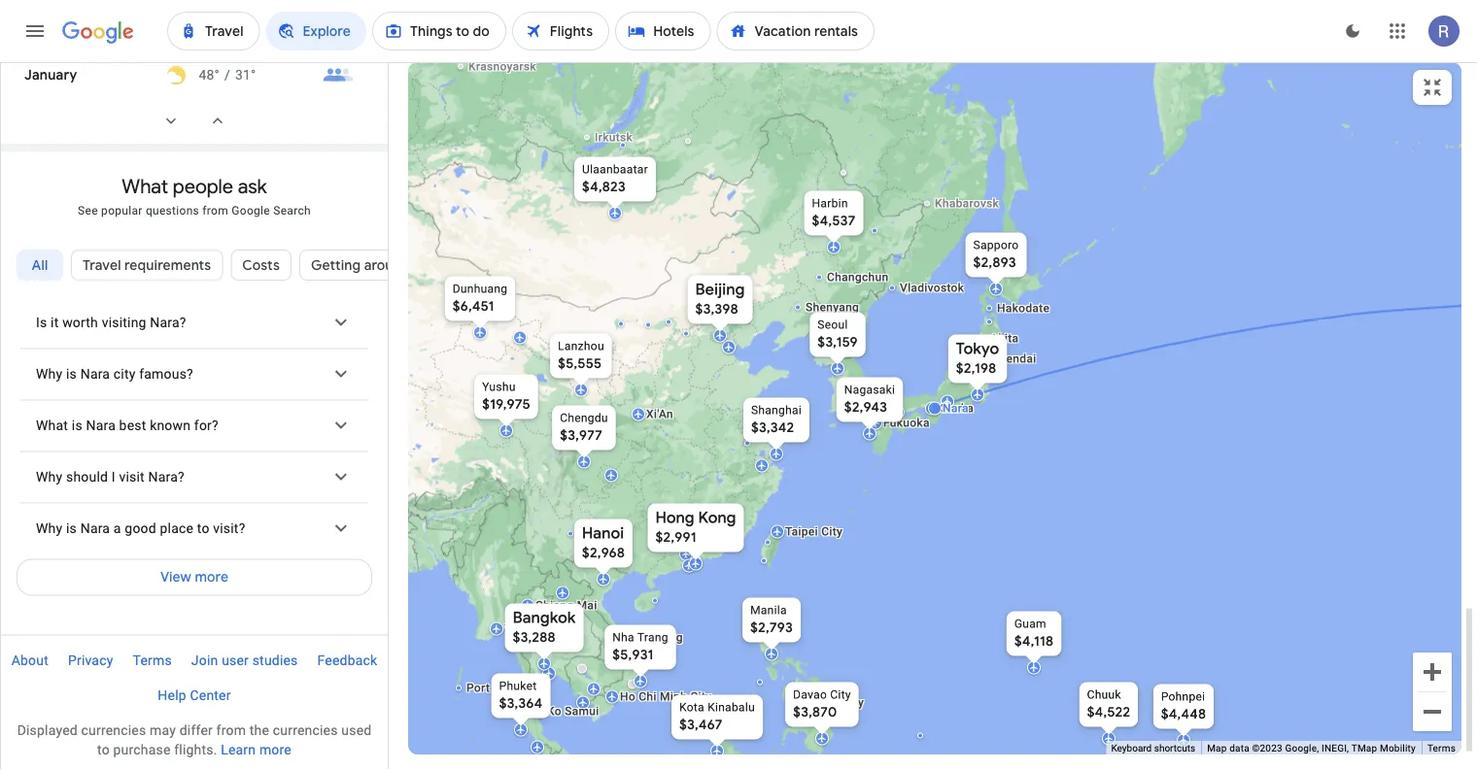 Task type: vqa. For each thing, say whether or not it's contained in the screenshot.
The English
yes



Task type: describe. For each thing, give the bounding box(es) containing it.
tmap
[[1351, 743, 1377, 755]]

da
[[636, 631, 651, 645]]

krasnoyarsk
[[468, 60, 536, 73]]

pohnpei $4,448
[[1161, 690, 1206, 723]]

lanzhou $5,555
[[558, 340, 604, 373]]

tokyo $2,198
[[956, 339, 999, 378]]

2893 US dollars text field
[[973, 254, 1016, 272]]

to inside dropdown button
[[197, 521, 210, 537]]

sendai
[[999, 352, 1036, 366]]

nara for why is nara a good place to visit?
[[80, 521, 110, 537]]

ulaanbaatar
[[582, 163, 648, 176]]

port blair
[[466, 682, 518, 695]]

48° / 31°
[[199, 67, 256, 83]]

2198 US dollars text field
[[956, 360, 996, 378]]

all
[[32, 256, 48, 273]]

4823 US dollars text field
[[582, 178, 626, 196]]

is for why is nara city famous?
[[66, 366, 77, 382]]

cebu
[[811, 696, 839, 710]]

center
[[190, 688, 231, 704]]

$2,198
[[956, 360, 996, 378]]

help
[[158, 688, 186, 704]]

keyboard shortcuts button
[[1111, 742, 1195, 756]]

chengdu $3,977
[[560, 412, 608, 445]]

map data ©2023 google, inegi, tmap mobility
[[1207, 743, 1416, 755]]

city for taipei city
[[821, 525, 843, 539]]

learn
[[221, 742, 256, 758]]

$3,364
[[499, 695, 543, 713]]

kota
[[679, 701, 704, 715]]

nang
[[654, 631, 683, 645]]

is it worth visiting nara?
[[36, 315, 186, 331]]

2943 US dollars text field
[[844, 399, 887, 416]]

why should i visit nara?
[[36, 469, 184, 485]]

cebu city
[[811, 696, 864, 710]]

privacy
[[68, 653, 113, 669]]

what for is
[[36, 418, 68, 434]]

fukuoka
[[883, 416, 930, 430]]

hakodate
[[997, 302, 1050, 315]]

3467 US dollars text field
[[679, 717, 723, 734]]

nagasaki $2,943
[[844, 383, 895, 416]]

region containing is it worth visiting nara?
[[1, 298, 388, 554]]

usd button
[[261, 732, 341, 763]]

samui
[[565, 705, 599, 719]]

main menu image
[[23, 19, 47, 43]]

google
[[232, 203, 270, 217]]

chi
[[639, 690, 657, 704]]

trang
[[637, 631, 668, 645]]

city right minh
[[690, 690, 712, 704]]

costs
[[242, 256, 280, 273]]

all button
[[17, 241, 63, 288]]

19975 US dollars text field
[[482, 396, 530, 413]]

3398 US dollars text field
[[695, 301, 738, 318]]

4537 US dollars text field
[[812, 212, 856, 230]]

all tab panel
[[1, 298, 388, 596]]

chiang
[[535, 599, 574, 613]]

google,
[[1285, 743, 1319, 755]]

0 vertical spatial terms link
[[123, 645, 182, 677]]

purchase
[[113, 742, 171, 758]]

next month image
[[148, 97, 194, 144]]

popular
[[101, 203, 143, 217]]

4448 US dollars text field
[[1161, 706, 1206, 723]]

from inside the what people ask see popular questions from google search
[[202, 203, 228, 217]]

2968 US dollars text field
[[582, 545, 625, 562]]

feedback link
[[308, 645, 387, 677]]

$4,537
[[812, 212, 856, 230]]

english
[[85, 739, 131, 756]]

nara inside map region
[[943, 402, 969, 415]]

more for view more
[[195, 569, 228, 586]]

shanghai $3,342
[[751, 404, 802, 437]]

phuket
[[499, 680, 537, 693]]

for?
[[194, 418, 218, 434]]

view more button
[[17, 560, 371, 595]]

visiting
[[102, 315, 146, 331]]

ho chi minh city
[[620, 690, 712, 704]]

why is nara a good place to visit?
[[36, 521, 245, 537]]

why for why is nara city famous?
[[36, 366, 63, 382]]

somewhat busy image
[[323, 60, 354, 91]]

bangkok $3,288
[[513, 608, 576, 647]]

mobility
[[1380, 743, 1416, 755]]

nha trang $5,931
[[612, 631, 668, 664]]

why is nara city famous?
[[36, 366, 193, 382]]

tab list containing all
[[1, 241, 421, 304]]

best
[[119, 418, 146, 434]]

hanoi
[[582, 524, 624, 544]]

4522 US dollars text field
[[1087, 704, 1130, 722]]

pohnpei
[[1161, 690, 1205, 704]]

keyboard
[[1111, 743, 1152, 755]]

what people ask see popular questions from google search
[[78, 174, 311, 217]]

minh
[[660, 690, 687, 704]]

data
[[1229, 743, 1249, 755]]

requirements
[[124, 256, 211, 273]]

$3,977
[[560, 427, 602, 445]]

khabarovsk
[[935, 197, 999, 210]]

search
[[273, 203, 311, 217]]

3342 US dollars text field
[[751, 419, 794, 437]]

5931 US dollars text field
[[612, 647, 653, 664]]

getting around
[[311, 256, 410, 273]]

kunming
[[578, 527, 627, 541]]

around
[[364, 256, 410, 273]]

terms for the top terms link
[[133, 653, 172, 669]]

nha
[[612, 631, 634, 645]]

beijing
[[695, 280, 745, 300]]

$3,467
[[679, 717, 723, 734]]

change appearance image
[[1329, 8, 1376, 54]]



Task type: locate. For each thing, give the bounding box(es) containing it.
nara? inside dropdown button
[[148, 469, 184, 485]]

why for why should i visit nara?
[[36, 469, 63, 485]]

1 why from the top
[[36, 366, 63, 382]]

0 vertical spatial why
[[36, 366, 63, 382]]

is it worth visiting nara? button
[[20, 298, 368, 348]]

to left purchase
[[97, 742, 110, 758]]

0 horizontal spatial terms link
[[123, 645, 182, 677]]

kong
[[698, 508, 736, 528]]

nara for what is nara best known for?
[[86, 418, 116, 434]]

1 horizontal spatial currencies
[[273, 723, 338, 739]]

city for cebu city
[[843, 696, 864, 710]]

english (united states)
[[85, 739, 230, 756]]

5555 US dollars text field
[[558, 355, 602, 373]]

what up should on the bottom of the page
[[36, 418, 68, 434]]

is for what is nara best known for?
[[72, 418, 82, 434]]

1 horizontal spatial what
[[122, 174, 168, 199]]

join user studies
[[191, 653, 298, 669]]

more inside dropdown button
[[195, 569, 228, 586]]

currencies up purchase
[[81, 723, 146, 739]]

why should i visit nara? button
[[20, 452, 368, 503]]

why down it
[[36, 366, 63, 382]]

vladivostok
[[900, 281, 964, 295]]

help center link
[[148, 680, 241, 712]]

questions
[[146, 203, 199, 217]]

sapporo $2,893
[[973, 239, 1019, 272]]

nara left city
[[80, 366, 110, 382]]

is down worth in the top left of the page
[[66, 366, 77, 382]]

1 vertical spatial from
[[216, 723, 246, 739]]

davao city $3,870
[[793, 688, 851, 722]]

2 currencies from the left
[[273, 723, 338, 739]]

nara for why is nara city famous?
[[80, 366, 110, 382]]

i
[[112, 469, 115, 485]]

0 horizontal spatial more
[[195, 569, 228, 586]]

visit
[[119, 469, 145, 485]]

2991 US dollars text field
[[655, 529, 696, 547]]

english (united states) button
[[48, 732, 245, 763]]

0 horizontal spatial what
[[36, 418, 68, 434]]

about
[[11, 653, 48, 669]]

getting around button
[[299, 241, 421, 288]]

dunhuang $6,451
[[453, 282, 508, 315]]

more
[[195, 569, 228, 586], [259, 742, 291, 758]]

from down people
[[202, 203, 228, 217]]

sapporo
[[973, 239, 1019, 252]]

$2,968
[[582, 545, 625, 562]]

more for learn more
[[259, 742, 291, 758]]

privacy link
[[58, 645, 123, 677]]

changchun
[[827, 271, 889, 284]]

1 vertical spatial why
[[36, 469, 63, 485]]

0 vertical spatial terms
[[133, 653, 172, 669]]

displayed
[[17, 723, 78, 739]]

1 vertical spatial nara?
[[148, 469, 184, 485]]

0 vertical spatial is
[[66, 366, 77, 382]]

guam $4,118
[[1014, 618, 1054, 651]]

3159 US dollars text field
[[818, 334, 858, 351]]

what inside dropdown button
[[36, 418, 68, 434]]

1 currencies from the left
[[81, 723, 146, 739]]

$3,288
[[513, 629, 556, 647]]

usd
[[298, 739, 325, 756]]

partly cloudy image
[[166, 65, 186, 85]]

city for davao city $3,870
[[830, 688, 851, 702]]

people
[[173, 174, 233, 199]]

$4,522
[[1087, 704, 1130, 722]]

city right taipei
[[821, 525, 843, 539]]

it
[[51, 315, 59, 331]]

3977 US dollars text field
[[560, 427, 602, 445]]

why for why is nara a good place to visit?
[[36, 521, 63, 537]]

is left a
[[66, 521, 77, 537]]

what inside the what people ask see popular questions from google search
[[122, 174, 168, 199]]

city right the cebu
[[843, 696, 864, 710]]

ko samui
[[547, 705, 599, 719]]

why is nara city famous? button
[[20, 349, 368, 400]]

davao
[[793, 688, 827, 702]]

port
[[466, 682, 490, 695]]

yangon
[[504, 622, 545, 636]]

nara down the $2,198 on the right
[[943, 402, 969, 415]]

why is nara a good place to visit? button
[[20, 504, 368, 554]]

city right 'davao'
[[830, 688, 851, 702]]

tab list
[[1, 241, 421, 304]]

0 horizontal spatial terms
[[133, 653, 172, 669]]

3 why from the top
[[36, 521, 63, 537]]

1 vertical spatial more
[[259, 742, 291, 758]]

from up learn
[[216, 723, 246, 739]]

busan
[[869, 394, 903, 408]]

guam
[[1014, 618, 1046, 631]]

is for why is nara a good place to visit?
[[66, 521, 77, 537]]

seoul
[[818, 318, 848, 332]]

1 horizontal spatial to
[[197, 521, 210, 537]]

the
[[250, 723, 269, 739]]

region
[[1, 298, 388, 554]]

view more
[[160, 569, 228, 586]]

nara? right visiting
[[150, 315, 186, 331]]

ko
[[547, 705, 562, 719]]

to left visit?
[[197, 521, 210, 537]]

manila $2,793
[[750, 604, 793, 637]]

6451 US dollars text field
[[453, 298, 494, 315]]

chiang mai
[[535, 599, 597, 613]]

loading results progress bar
[[0, 62, 1477, 66]]

nara left a
[[80, 521, 110, 537]]

manila
[[750, 604, 787, 618]]

0 horizontal spatial to
[[97, 742, 110, 758]]

what for people
[[122, 174, 168, 199]]

map region
[[180, 0, 1477, 771]]

currencies right the
[[273, 723, 338, 739]]

terms link up help
[[123, 645, 182, 677]]

from
[[202, 203, 228, 217], [216, 723, 246, 739]]

1 horizontal spatial more
[[259, 742, 291, 758]]

taipei city
[[785, 525, 843, 539]]

3364 US dollars text field
[[499, 695, 543, 713]]

mai
[[577, 599, 597, 613]]

2 why from the top
[[36, 469, 63, 485]]

1 vertical spatial what
[[36, 418, 68, 434]]

should
[[66, 469, 108, 485]]

city
[[821, 525, 843, 539], [830, 688, 851, 702], [690, 690, 712, 704], [843, 696, 864, 710]]

terms link right mobility
[[1427, 743, 1456, 755]]

1 horizontal spatial terms
[[1427, 743, 1456, 755]]

what up popular
[[122, 174, 168, 199]]

0 vertical spatial what
[[122, 174, 168, 199]]

nara?
[[150, 315, 186, 331], [148, 469, 184, 485]]

nara? for why should i visit nara?
[[148, 469, 184, 485]]

0 vertical spatial to
[[197, 521, 210, 537]]

0 horizontal spatial currencies
[[81, 723, 146, 739]]

$3,159
[[818, 334, 858, 351]]

48°
[[199, 67, 220, 83]]

hanoi $2,968
[[582, 524, 625, 562]]

1 vertical spatial to
[[97, 742, 110, 758]]

osaka
[[940, 402, 974, 415]]

3870 US dollars text field
[[793, 704, 837, 722]]

is inside dropdown button
[[72, 418, 82, 434]]

view smaller map image
[[1421, 76, 1444, 99]]

2 vertical spatial is
[[66, 521, 77, 537]]

4118 US dollars text field
[[1014, 633, 1054, 651]]

2 vertical spatial why
[[36, 521, 63, 537]]

harbin $4,537
[[812, 197, 856, 230]]

0 vertical spatial nara?
[[150, 315, 186, 331]]

nara? for is it worth visiting nara?
[[150, 315, 186, 331]]

terms inside terms link
[[133, 653, 172, 669]]

yushu $19,975
[[482, 380, 530, 413]]

place
[[160, 521, 193, 537]]

$19,975
[[482, 396, 530, 413]]

1 vertical spatial terms
[[1427, 743, 1456, 755]]

terms up help
[[133, 653, 172, 669]]

used
[[341, 723, 372, 739]]

travel requirements button
[[71, 241, 223, 288]]

nara left best
[[86, 418, 116, 434]]

from inside displayed currencies may differ from the currencies used to purchase flights.
[[216, 723, 246, 739]]

0 vertical spatial more
[[195, 569, 228, 586]]

nara inside why is nara a good place to visit? dropdown button
[[80, 521, 110, 537]]

help center
[[158, 688, 231, 704]]

irkutsk
[[595, 131, 633, 144]]

terms for rightmost terms link
[[1427, 743, 1456, 755]]

more down the
[[259, 742, 291, 758]]

1 vertical spatial is
[[72, 418, 82, 434]]

worth
[[62, 315, 98, 331]]

1 horizontal spatial terms link
[[1427, 743, 1456, 755]]

nara inside why is nara city famous? dropdown button
[[80, 366, 110, 382]]

join
[[191, 653, 218, 669]]

nara? right visit
[[148, 469, 184, 485]]

nara inside what is nara best known for? dropdown button
[[86, 418, 116, 434]]

previous month image
[[194, 97, 241, 144]]

about link
[[2, 645, 58, 677]]

city inside davao city $3,870
[[830, 688, 851, 702]]

shortcuts
[[1154, 743, 1195, 755]]

3288 US dollars text field
[[513, 629, 556, 647]]

2793 US dollars text field
[[750, 619, 793, 637]]

why left should on the bottom of the page
[[36, 469, 63, 485]]

studies
[[252, 653, 298, 669]]

to inside displayed currencies may differ from the currencies used to purchase flights.
[[97, 742, 110, 758]]

1 vertical spatial terms link
[[1427, 743, 1456, 755]]

january
[[24, 66, 77, 84]]

$2,793
[[750, 619, 793, 637]]

0 vertical spatial from
[[202, 203, 228, 217]]

terms
[[133, 653, 172, 669], [1427, 743, 1456, 755]]

nara? inside dropdown button
[[150, 315, 186, 331]]

why left a
[[36, 521, 63, 537]]

more right view
[[195, 569, 228, 586]]

ulaanbaatar $4,823
[[582, 163, 648, 196]]

kinabalu
[[708, 701, 755, 715]]

map
[[1207, 743, 1227, 755]]

is up should on the bottom of the page
[[72, 418, 82, 434]]

terms right mobility
[[1427, 743, 1456, 755]]



